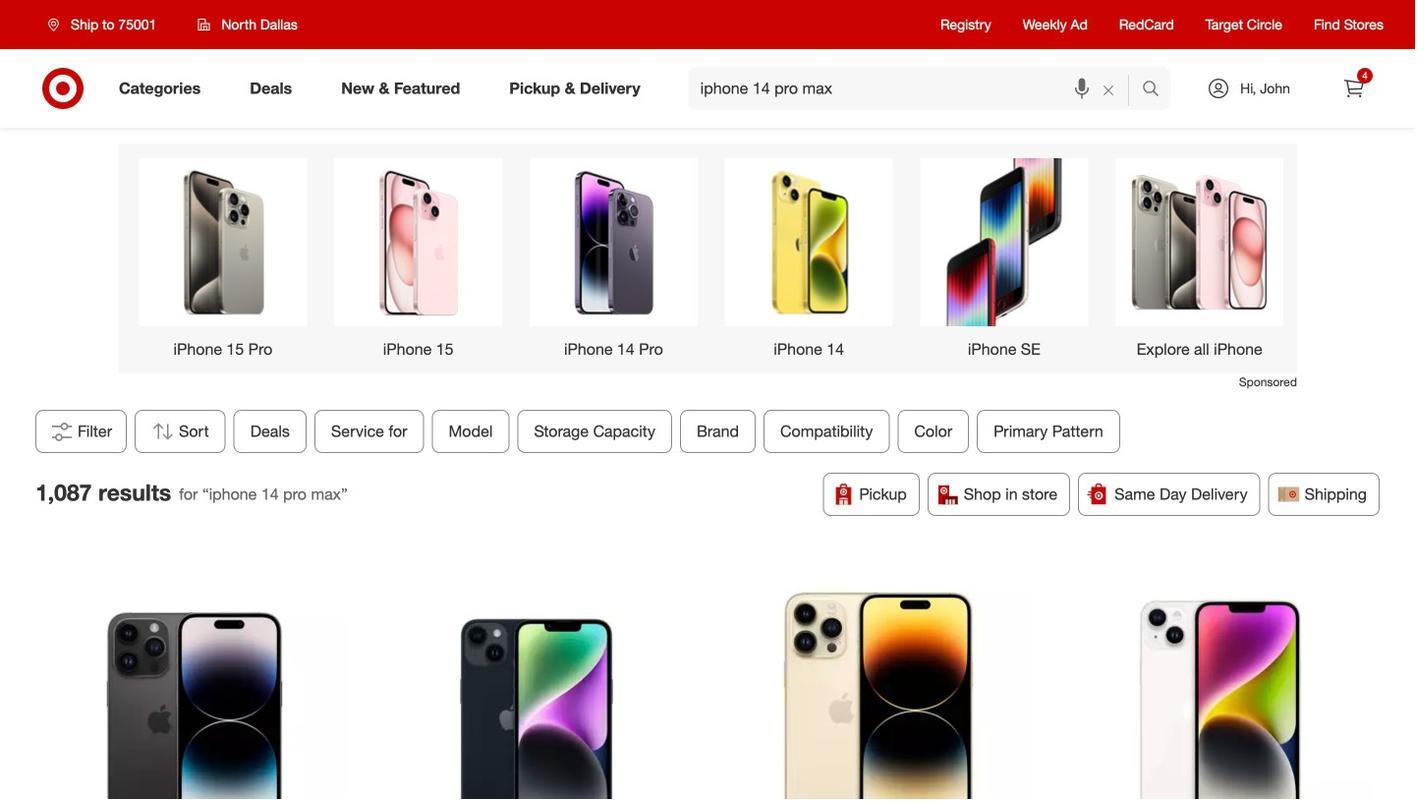 Task type: locate. For each thing, give the bounding box(es) containing it.
apple iphone 14 pro image
[[43, 559, 347, 799], [43, 559, 347, 799]]

apple iphone 14 image
[[385, 559, 689, 799], [385, 559, 689, 799]]

advertisement element
[[118, 144, 1298, 374]]

apple iphone 14 plus image
[[1069, 559, 1373, 799], [1069, 559, 1373, 799]]

apple iphone 14 pro max image
[[727, 559, 1031, 799], [727, 559, 1031, 799]]



Task type: vqa. For each thing, say whether or not it's contained in the screenshot.
$20.99 $50
no



Task type: describe. For each thing, give the bounding box(es) containing it.
What can we help you find? suggestions appear below search field
[[689, 67, 1148, 110]]



